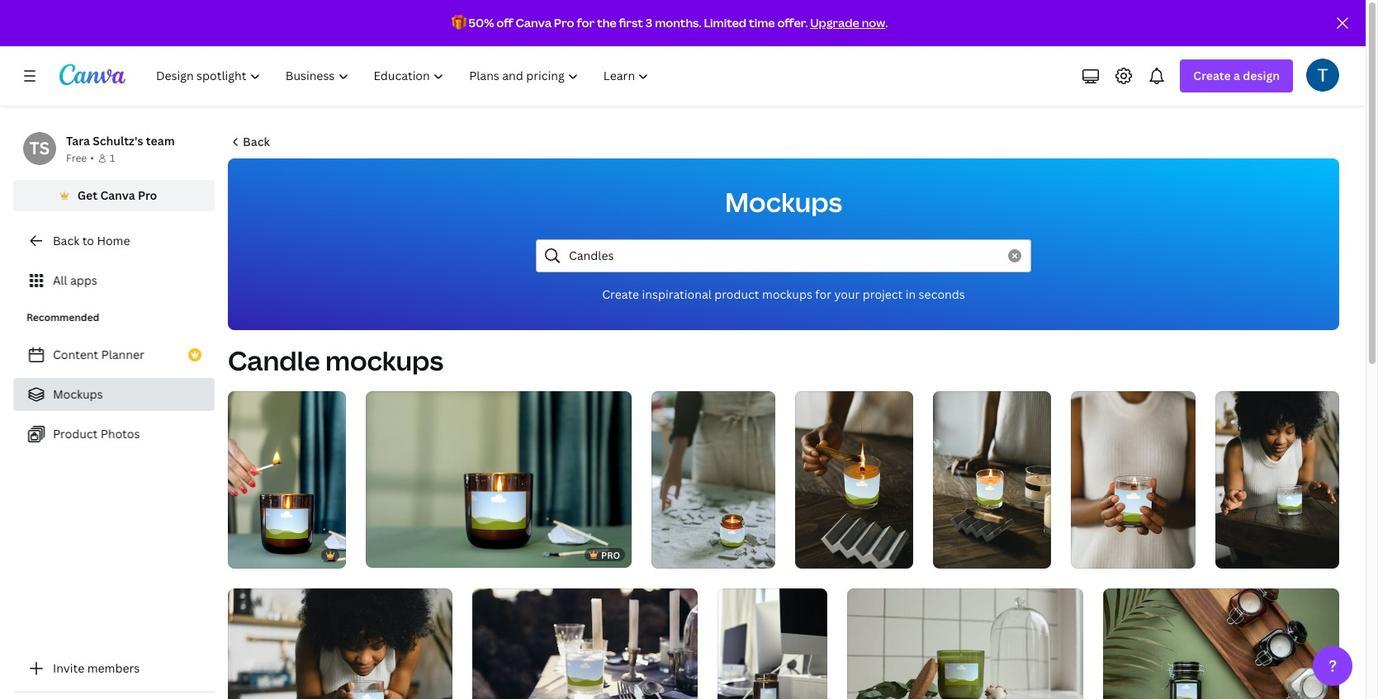 Task type: describe. For each thing, give the bounding box(es) containing it.
now
[[862, 15, 885, 31]]

candle in the bathroom image
[[847, 589, 1084, 700]]

design
[[1243, 68, 1280, 83]]

schultz's
[[93, 133, 143, 149]]

1 vertical spatial for
[[815, 287, 832, 302]]

get canva pro
[[77, 187, 157, 203]]

canva inside button
[[100, 187, 135, 203]]

first
[[619, 15, 643, 31]]

your
[[835, 287, 860, 302]]

members
[[87, 661, 140, 676]]

pro
[[601, 549, 620, 561]]

pro group
[[366, 391, 632, 568]]

0 vertical spatial mockups
[[762, 287, 813, 302]]

create a design button
[[1180, 59, 1293, 92]]

create for create a design
[[1194, 68, 1231, 83]]

1 horizontal spatial mockups
[[725, 184, 842, 220]]

candle in the green scene image
[[228, 391, 346, 569]]

a
[[1234, 68, 1240, 83]]

back for back to home
[[53, 233, 79, 249]]

all
[[53, 273, 67, 288]]

1
[[110, 151, 115, 165]]

list containing content planner
[[13, 339, 215, 451]]

off
[[497, 15, 513, 31]]

back button
[[228, 126, 272, 159]]

create inspirational product mockups for your project in seconds
[[602, 287, 965, 302]]

product
[[53, 426, 98, 442]]

offer.
[[778, 15, 808, 31]]

create a design
[[1194, 68, 1280, 83]]

team
[[146, 133, 175, 149]]

product
[[715, 287, 759, 302]]

candles on the wooden tray image
[[1103, 589, 1340, 700]]

in
[[906, 287, 916, 302]]

candle beside the desktop image
[[717, 589, 828, 700]]

content planner
[[53, 347, 144, 363]]

content planner link
[[13, 339, 215, 372]]

to
[[82, 233, 94, 249]]

50%
[[469, 15, 494, 31]]

limited
[[704, 15, 747, 31]]

candle mockups
[[228, 343, 443, 378]]

product photos
[[53, 426, 140, 442]]

get canva pro button
[[13, 180, 215, 211]]

seconds
[[919, 287, 965, 302]]

0 vertical spatial canva
[[516, 15, 552, 31]]

planner
[[101, 347, 144, 363]]



Task type: locate. For each thing, give the bounding box(es) containing it.
mockups
[[725, 184, 842, 220], [53, 387, 103, 402]]

pro left the on the left top of page
[[554, 15, 574, 31]]

free
[[66, 151, 87, 165]]

1 horizontal spatial candle on the wooden desk image
[[934, 391, 1052, 569]]

3
[[646, 15, 653, 31]]

1 horizontal spatial for
[[815, 287, 832, 302]]

mockups
[[762, 287, 813, 302], [325, 343, 443, 378]]

group
[[228, 391, 346, 569], [652, 391, 776, 569], [796, 391, 914, 569], [934, 391, 1052, 569], [1072, 391, 1196, 569], [1215, 391, 1340, 569], [228, 589, 453, 700], [473, 589, 698, 700], [717, 589, 828, 700], [847, 589, 1084, 700], [1103, 589, 1340, 700]]

back inside "link"
[[53, 233, 79, 249]]

🎁 50% off canva pro for the first 3 months. limited time offer. upgrade now .
[[451, 15, 888, 31]]

for left the on the left top of page
[[577, 15, 595, 31]]

0 horizontal spatial back
[[53, 233, 79, 249]]

back to home
[[53, 233, 130, 249]]

candle
[[228, 343, 320, 378]]

home
[[97, 233, 130, 249]]

2 horizontal spatial candle in the hands of an african-american woman image
[[1215, 391, 1340, 569]]

all apps
[[53, 273, 97, 288]]

mockups down content
[[53, 387, 103, 402]]

0 horizontal spatial mockups
[[325, 343, 443, 378]]

1 candle on the wooden desk image from the left
[[796, 391, 914, 569]]

candle in the hands of an african-american woman image
[[1072, 391, 1196, 569], [1215, 391, 1340, 569], [228, 589, 453, 700]]

0 horizontal spatial for
[[577, 15, 595, 31]]

invite
[[53, 661, 84, 676]]

1 horizontal spatial create
[[1194, 68, 1231, 83]]

create
[[1194, 68, 1231, 83], [602, 287, 639, 302]]

inspirational
[[642, 287, 712, 302]]

product photos link
[[13, 418, 215, 451]]

mockups up label search field
[[725, 184, 842, 220]]

all apps link
[[13, 264, 215, 297]]

0 horizontal spatial create
[[602, 287, 639, 302]]

get
[[77, 187, 97, 203]]

1 horizontal spatial canva
[[516, 15, 552, 31]]

1 vertical spatial pro
[[138, 187, 157, 203]]

pro inside button
[[138, 187, 157, 203]]

upgrade now button
[[810, 15, 885, 31]]

free •
[[66, 151, 94, 165]]

for
[[577, 15, 595, 31], [815, 287, 832, 302]]

create left a
[[1194, 68, 1231, 83]]

canva right off
[[516, 15, 552, 31]]

1 horizontal spatial mockups
[[762, 287, 813, 302]]

invite members
[[53, 661, 140, 676]]

project
[[863, 287, 903, 302]]

0 horizontal spatial candle on the wooden desk image
[[796, 391, 914, 569]]

🎁
[[451, 15, 466, 31]]

back for back
[[243, 134, 270, 149]]

recommended
[[26, 311, 99, 325]]

•
[[90, 151, 94, 165]]

0 horizontal spatial pro
[[138, 187, 157, 203]]

0 vertical spatial create
[[1194, 68, 1231, 83]]

0 vertical spatial back
[[243, 134, 270, 149]]

1 vertical spatial mockups
[[53, 387, 103, 402]]

1 horizontal spatial candle in the hands of an african-american woman image
[[1072, 391, 1196, 569]]

0 horizontal spatial canva
[[100, 187, 135, 203]]

canva
[[516, 15, 552, 31], [100, 187, 135, 203]]

mockups inside 'list'
[[53, 387, 103, 402]]

time
[[749, 15, 775, 31]]

list
[[13, 339, 215, 451]]

tara schultz image
[[1307, 59, 1340, 92]]

tara schultz's team
[[66, 133, 175, 149]]

0 vertical spatial mockups
[[725, 184, 842, 220]]

candle on the desk image
[[652, 391, 776, 569]]

0 horizontal spatial mockups
[[53, 387, 103, 402]]

1 vertical spatial mockups
[[325, 343, 443, 378]]

months.
[[655, 15, 702, 31]]

pro
[[554, 15, 574, 31], [138, 187, 157, 203]]

the
[[597, 15, 617, 31]]

candle on the dining table image
[[473, 589, 698, 700]]

1 vertical spatial create
[[602, 287, 639, 302]]

back inside button
[[243, 134, 270, 149]]

1 vertical spatial back
[[53, 233, 79, 249]]

create left inspirational
[[602, 287, 639, 302]]

upgrade
[[810, 15, 860, 31]]

top level navigation element
[[145, 59, 664, 92]]

candle on the wooden desk image
[[796, 391, 914, 569], [934, 391, 1052, 569]]

create inside dropdown button
[[1194, 68, 1231, 83]]

mockups link
[[13, 378, 215, 411]]

1 horizontal spatial back
[[243, 134, 270, 149]]

Label search field
[[569, 240, 998, 272]]

0 horizontal spatial candle in the hands of an african-american woman image
[[228, 589, 453, 700]]

content
[[53, 347, 98, 363]]

create for create inspirational product mockups for your project in seconds
[[602, 287, 639, 302]]

0 vertical spatial for
[[577, 15, 595, 31]]

back
[[243, 134, 270, 149], [53, 233, 79, 249]]

1 horizontal spatial pro
[[554, 15, 574, 31]]

tara schultz's team image
[[23, 132, 56, 165]]

for left your
[[815, 287, 832, 302]]

canva right get on the top left of the page
[[100, 187, 135, 203]]

pro down team
[[138, 187, 157, 203]]

0 vertical spatial pro
[[554, 15, 574, 31]]

.
[[885, 15, 888, 31]]

tara
[[66, 133, 90, 149]]

1 vertical spatial canva
[[100, 187, 135, 203]]

back to home link
[[13, 225, 215, 258]]

photos
[[101, 426, 140, 442]]

apps
[[70, 273, 97, 288]]

tara schultz's team element
[[23, 132, 56, 165]]

invite members button
[[13, 652, 215, 685]]

2 candle on the wooden desk image from the left
[[934, 391, 1052, 569]]



Task type: vqa. For each thing, say whether or not it's contained in the screenshot.
1
yes



